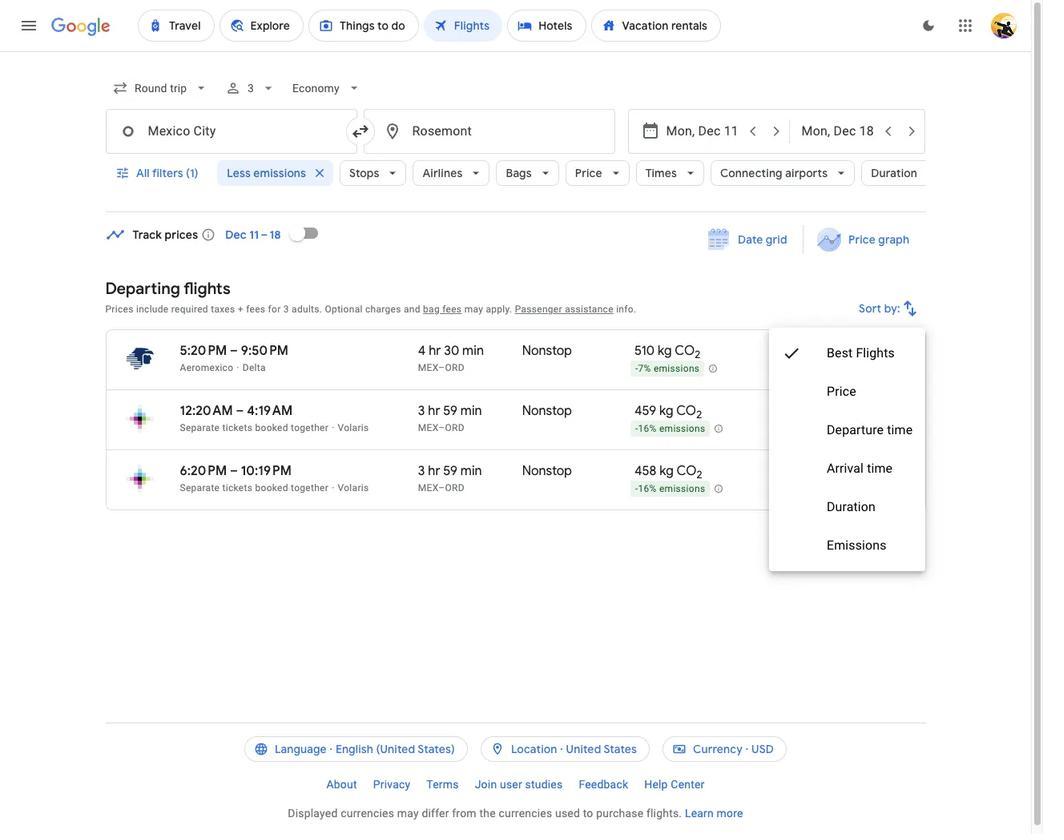 Task type: describe. For each thing, give the bounding box(es) containing it.
Arrival time: 4:19 AM. text field
[[247, 403, 293, 419]]

$1,349
[[823, 343, 861, 359]]

none search field containing all filters (1)
[[105, 69, 945, 212]]

30
[[444, 343, 460, 359]]

for
[[268, 304, 281, 315]]

flights.
[[647, 807, 682, 820]]

adults.
[[292, 304, 323, 315]]

nonstop flight. element for 510
[[523, 343, 572, 362]]

find the best price region
[[105, 214, 926, 267]]

best flights
[[828, 346, 896, 361]]

main menu image
[[19, 16, 38, 35]]

filters
[[152, 166, 183, 180]]

join
[[475, 778, 497, 791]]

leaves mexico city international airport at 6:20 pm on monday, december 11 and arrives at o'hare international airport at 10:19 pm on monday, december 11. element
[[180, 463, 292, 479]]

language
[[275, 742, 327, 757]]

flights
[[857, 346, 896, 361]]

differ
[[422, 807, 449, 820]]

16% for 458
[[639, 484, 657, 495]]

time for departure time
[[888, 423, 914, 438]]

emissions for 459
[[660, 423, 706, 435]]

$1,608
[[822, 463, 861, 479]]

Departure time: 5:20 PM. text field
[[180, 343, 227, 359]]

may inside departing flights main content
[[465, 304, 484, 315]]

Return text field
[[802, 110, 876, 153]]

united states
[[566, 742, 637, 757]]

connecting airports button
[[711, 154, 856, 192]]

studies
[[526, 778, 563, 791]]

passenger assistance button
[[515, 304, 614, 315]]

6:20 pm
[[180, 463, 227, 479]]

arrival time
[[828, 461, 893, 476]]

- for 459
[[636, 423, 639, 435]]

assistance
[[565, 304, 614, 315]]

3 hr 59 min mex – ord for 10:19 pm
[[418, 463, 482, 494]]

separate for 6:20 pm
[[180, 483, 220, 494]]

-16% emissions for 459
[[636, 423, 706, 435]]

459
[[635, 403, 657, 419]]

2 for 459
[[697, 408, 702, 422]]

privacy
[[373, 778, 411, 791]]

states
[[604, 742, 637, 757]]

9:50 pm
[[241, 343, 289, 359]]

price graph button
[[808, 225, 923, 254]]

-7% emissions
[[636, 363, 700, 375]]

currency
[[694, 742, 743, 757]]

nonstop for 458
[[523, 463, 572, 479]]

volaris for 6:20 pm – 10:19 pm
[[338, 483, 369, 494]]

less
[[227, 166, 251, 180]]

all
[[136, 166, 149, 180]]

nonstop for 459
[[523, 403, 572, 419]]

airlines
[[423, 166, 463, 180]]

help
[[645, 778, 668, 791]]

stops
[[350, 166, 380, 180]]

ord for 4:19 am
[[445, 423, 465, 434]]

4 hr 30 min mex – ord
[[418, 343, 484, 374]]

kg for 458
[[660, 463, 674, 479]]

price inside button
[[849, 232, 876, 247]]

price button
[[566, 154, 630, 192]]

co for 510
[[675, 343, 695, 359]]

separate for 12:20 am
[[180, 423, 220, 434]]

1349 US dollars text field
[[823, 343, 861, 359]]

aeromexico
[[180, 362, 234, 374]]

learn
[[685, 807, 714, 820]]

10:19 pm
[[241, 463, 292, 479]]

required
[[171, 304, 208, 315]]

user
[[500, 778, 523, 791]]

prices
[[165, 228, 198, 242]]

departure
[[828, 423, 885, 438]]

less emissions
[[227, 166, 306, 180]]

3 hr 59 min mex – ord for 4:19 am
[[418, 403, 482, 434]]

duration inside select your sort order. menu
[[828, 499, 876, 515]]

mex for 4:19 am
[[418, 423, 439, 434]]

grid
[[766, 232, 788, 247]]

4
[[418, 343, 426, 359]]

– inside 4 hr 30 min mex – ord
[[439, 362, 445, 374]]

optional
[[325, 304, 363, 315]]

tickets for 10:19 pm
[[223, 483, 253, 494]]

times button
[[636, 154, 705, 192]]

the
[[480, 807, 496, 820]]

hr for 6:20 pm – 10:19 pm
[[428, 463, 441, 479]]

59 for 12:20 am – 4:19 am
[[444, 403, 458, 419]]

bag fees button
[[423, 304, 462, 315]]

4:19 am
[[247, 403, 293, 419]]

3 button
[[219, 69, 283, 107]]

458
[[635, 463, 657, 479]]

english
[[336, 742, 374, 757]]

emissions for 510
[[654, 363, 700, 375]]

join user studies
[[475, 778, 563, 791]]

swap origin and destination. image
[[351, 122, 370, 141]]

privacy link
[[365, 772, 419, 798]]

(united
[[376, 742, 416, 757]]

date grid button
[[696, 225, 800, 254]]

graph
[[879, 232, 910, 247]]

trip
[[846, 423, 861, 435]]

stops button
[[340, 154, 407, 192]]

mex for 9:50 pm
[[418, 362, 439, 374]]

510
[[635, 343, 655, 359]]

min for 510
[[463, 343, 484, 359]]

5:20 pm
[[180, 343, 227, 359]]

track prices
[[133, 228, 198, 242]]

times
[[646, 166, 677, 180]]

ord for 9:50 pm
[[445, 362, 465, 374]]

Departure text field
[[667, 110, 740, 153]]

loading results progress bar
[[0, 51, 1032, 55]]

round trip
[[818, 423, 861, 435]]

Arrival time: 10:19 PM. text field
[[241, 463, 292, 479]]

co for 459
[[677, 403, 697, 419]]

feedback link
[[571, 772, 637, 798]]

5:20 pm – 9:50 pm
[[180, 343, 289, 359]]

departing flights main content
[[105, 214, 926, 572]]

Departure time: 12:20 AM. text field
[[180, 403, 233, 419]]



Task type: locate. For each thing, give the bounding box(es) containing it.
2 up -7% emissions
[[695, 348, 701, 362]]

price inside select your sort order. menu
[[828, 384, 857, 399]]

0 vertical spatial time
[[888, 423, 914, 438]]

3 - from the top
[[636, 484, 639, 495]]

1 vertical spatial 16%
[[639, 484, 657, 495]]

458 kg co 2
[[635, 463, 703, 482]]

select your sort order. menu
[[770, 328, 926, 572]]

usd
[[752, 742, 775, 757]]

0 horizontal spatial fees
[[246, 304, 266, 315]]

all filters (1) button
[[105, 154, 211, 192]]

departure time
[[828, 423, 914, 438]]

flights
[[184, 279, 231, 299]]

- for 510
[[636, 363, 639, 375]]

1 - from the top
[[636, 363, 639, 375]]

less emissions button
[[217, 154, 334, 192]]

time right 'departure'
[[888, 423, 914, 438]]

date grid
[[738, 232, 788, 247]]

1 vertical spatial -
[[636, 423, 639, 435]]

1 vertical spatial nonstop flight. element
[[523, 403, 572, 422]]

nonstop flight. element for 458
[[523, 463, 572, 482]]

may
[[465, 304, 484, 315], [397, 807, 419, 820]]

0 vertical spatial nonstop
[[523, 343, 572, 359]]

bag
[[423, 304, 440, 315]]

dec 11 – 18
[[226, 228, 281, 242]]

total duration 4 hr 30 min. element
[[418, 343, 523, 362]]

displayed currencies may differ from the currencies used to purchase flights. learn more
[[288, 807, 744, 820]]

2 nonstop flight. element from the top
[[523, 403, 572, 422]]

2 currencies from the left
[[499, 807, 553, 820]]

currencies
[[341, 807, 395, 820], [499, 807, 553, 820]]

1 nonstop flight. element from the top
[[523, 343, 572, 362]]

2 separate tickets booked together from the top
[[180, 483, 329, 494]]

0 vertical spatial 3 hr 59 min mex – ord
[[418, 403, 482, 434]]

1 vertical spatial 2
[[697, 408, 702, 422]]

1 vertical spatial time
[[868, 461, 893, 476]]

1 vertical spatial kg
[[660, 403, 674, 419]]

1 separate from the top
[[180, 423, 220, 434]]

0 vertical spatial 16%
[[639, 423, 657, 435]]

2
[[695, 348, 701, 362], [697, 408, 702, 422], [697, 468, 703, 482]]

0 vertical spatial price
[[575, 166, 603, 180]]

1 volaris from the top
[[338, 423, 369, 434]]

1 separate tickets booked together. this trip includes tickets from multiple airlines. missed connections may be protected by gotogate.. element from the top
[[180, 423, 329, 434]]

1 together from the top
[[291, 423, 329, 434]]

1 horizontal spatial fees
[[443, 304, 462, 315]]

16% for 459
[[639, 423, 657, 435]]

1 vertical spatial 59
[[444, 463, 458, 479]]

0 vertical spatial separate tickets booked together
[[180, 423, 329, 434]]

terms link
[[419, 772, 467, 798]]

0 horizontal spatial may
[[397, 807, 419, 820]]

1 vertical spatial separate
[[180, 483, 220, 494]]

2 tickets from the top
[[223, 483, 253, 494]]

sort
[[859, 301, 882, 316]]

1 nonstop from the top
[[523, 343, 572, 359]]

sort by: button
[[853, 289, 926, 328]]

0 vertical spatial together
[[291, 423, 329, 434]]

1 vertical spatial ord
[[445, 423, 465, 434]]

ord for 10:19 pm
[[445, 483, 465, 494]]

2 mex from the top
[[418, 423, 439, 434]]

ord inside 4 hr 30 min mex – ord
[[445, 362, 465, 374]]

7%
[[639, 363, 652, 375]]

1 vertical spatial booked
[[255, 483, 288, 494]]

0 vertical spatial -16% emissions
[[636, 423, 706, 435]]

center
[[671, 778, 705, 791]]

2 59 from the top
[[444, 463, 458, 479]]

2 -16% emissions from the top
[[636, 484, 706, 495]]

16% down 459
[[639, 423, 657, 435]]

None field
[[105, 74, 215, 103], [286, 74, 368, 103], [105, 74, 215, 103], [286, 74, 368, 103]]

include
[[136, 304, 169, 315]]

price inside popup button
[[575, 166, 603, 180]]

2 vertical spatial hr
[[428, 463, 441, 479]]

price up round trip
[[828, 384, 857, 399]]

emissions down 458 kg co 2
[[660, 484, 706, 495]]

leaves mexico city international airport at 5:20 pm on monday, december 11 and arrives at o'hare international airport at 9:50 pm on monday, december 11. element
[[180, 343, 289, 359]]

+
[[238, 304, 244, 315]]

min inside 4 hr 30 min mex – ord
[[463, 343, 484, 359]]

2 - from the top
[[636, 423, 639, 435]]

- down 458
[[636, 484, 639, 495]]

12:20 am – 4:19 am
[[180, 403, 293, 419]]

separate down 12:20 am
[[180, 423, 220, 434]]

2 vertical spatial -
[[636, 484, 639, 495]]

2 inside 459 kg co 2
[[697, 408, 702, 422]]

tickets down '6:20 pm – 10:19 pm'
[[223, 483, 253, 494]]

2 together from the top
[[291, 483, 329, 494]]

emissions
[[828, 538, 887, 553]]

kg inside 458 kg co 2
[[660, 463, 674, 479]]

Departure time: 6:20 PM. text field
[[180, 463, 227, 479]]

co inside 459 kg co 2
[[677, 403, 697, 419]]

location
[[511, 742, 558, 757]]

0 vertical spatial volaris
[[338, 423, 369, 434]]

1 horizontal spatial currencies
[[499, 807, 553, 820]]

separate tickets booked together for 4:19 am
[[180, 423, 329, 434]]

together
[[291, 423, 329, 434], [291, 483, 329, 494]]

about
[[327, 778, 357, 791]]

total duration 3 hr 59 min. element for 459
[[418, 403, 523, 422]]

3 nonstop from the top
[[523, 463, 572, 479]]

2 inside 458 kg co 2
[[697, 468, 703, 482]]

1 fees from the left
[[246, 304, 266, 315]]

0 vertical spatial total duration 3 hr 59 min. element
[[418, 403, 523, 422]]

- for 458
[[636, 484, 639, 495]]

0 vertical spatial -
[[636, 363, 639, 375]]

total duration 3 hr 59 min. element
[[418, 403, 523, 422], [418, 463, 523, 482]]

1 vertical spatial min
[[461, 403, 482, 419]]

3 mex from the top
[[418, 483, 439, 494]]

booked for 6:20 pm – 10:19 pm
[[255, 483, 288, 494]]

nonstop flight. element for 459
[[523, 403, 572, 422]]

co for 458
[[677, 463, 697, 479]]

to
[[583, 807, 594, 820]]

kg for 510
[[658, 343, 672, 359]]

1 vertical spatial separate tickets booked together. this trip includes tickets from multiple airlines. missed connections may be protected by gotogate.. element
[[180, 483, 329, 494]]

16%
[[639, 423, 657, 435], [639, 484, 657, 495]]

6:20 pm – 10:19 pm
[[180, 463, 292, 479]]

3 inside popup button
[[248, 82, 254, 95]]

kg inside 510 kg co 2
[[658, 343, 672, 359]]

united
[[566, 742, 602, 757]]

booked down 10:19 pm text field
[[255, 483, 288, 494]]

1 16% from the top
[[639, 423, 657, 435]]

2 for 458
[[697, 468, 703, 482]]

-16% emissions down 458 kg co 2
[[636, 484, 706, 495]]

dec
[[226, 228, 247, 242]]

from
[[452, 807, 477, 820]]

- down 459
[[636, 423, 639, 435]]

track
[[133, 228, 162, 242]]

1 vertical spatial mex
[[418, 423, 439, 434]]

1 currencies from the left
[[341, 807, 395, 820]]

purchase
[[597, 807, 644, 820]]

emissions right less
[[254, 166, 306, 180]]

min for 458
[[461, 463, 482, 479]]

1 vertical spatial tickets
[[223, 483, 253, 494]]

departing
[[105, 279, 180, 299]]

kg right 458
[[660, 463, 674, 479]]

together for 4:19 am
[[291, 423, 329, 434]]

2 vertical spatial kg
[[660, 463, 674, 479]]

price graph
[[849, 232, 910, 247]]

mex for 10:19 pm
[[418, 483, 439, 494]]

0 vertical spatial kg
[[658, 343, 672, 359]]

tickets down leaves mexico city international airport at 12:20 am on monday, december 11 and arrives at o'hare international airport at 4:19 am on monday, december 11. element
[[223, 423, 253, 434]]

all filters (1)
[[136, 166, 198, 180]]

change appearance image
[[910, 6, 948, 45]]

english (united states)
[[336, 742, 455, 757]]

may left differ
[[397, 807, 419, 820]]

1 total duration 3 hr 59 min. element from the top
[[418, 403, 523, 422]]

ord
[[445, 362, 465, 374], [445, 423, 465, 434], [445, 483, 465, 494]]

separate tickets booked together. this trip includes tickets from multiple airlines. missed connections may be protected by gotogate.. element down 4:19 am text field
[[180, 423, 329, 434]]

0 vertical spatial separate
[[180, 423, 220, 434]]

booked for 12:20 am – 4:19 am
[[255, 423, 288, 434]]

0 vertical spatial separate tickets booked together. this trip includes tickets from multiple airlines. missed connections may be protected by gotogate.. element
[[180, 423, 329, 434]]

0 vertical spatial duration
[[872, 166, 918, 180]]

duration button
[[862, 154, 945, 192]]

total duration 3 hr 59 min. element for 458
[[418, 463, 523, 482]]

passenger
[[515, 304, 563, 315]]

hr for 5:20 pm – 9:50 pm
[[429, 343, 441, 359]]

2 vertical spatial nonstop flight. element
[[523, 463, 572, 482]]

hr inside 4 hr 30 min mex – ord
[[429, 343, 441, 359]]

2 total duration 3 hr 59 min. element from the top
[[418, 463, 523, 482]]

-16% emissions down 459 kg co 2
[[636, 423, 706, 435]]

1 vertical spatial together
[[291, 483, 329, 494]]

1 vertical spatial nonstop
[[523, 403, 572, 419]]

nonstop for 510
[[523, 343, 572, 359]]

2 fees from the left
[[443, 304, 462, 315]]

duration down $1,608 text box
[[828, 499, 876, 515]]

0 vertical spatial co
[[675, 343, 695, 359]]

1 tickets from the top
[[223, 423, 253, 434]]

duration inside popup button
[[872, 166, 918, 180]]

11 – 18
[[250, 228, 281, 242]]

mex inside 4 hr 30 min mex – ord
[[418, 362, 439, 374]]

separate tickets booked together. this trip includes tickets from multiple airlines. missed connections may be protected by gotogate.. element
[[180, 423, 329, 434], [180, 483, 329, 494]]

Arrival time: 9:50 PM. text field
[[241, 343, 289, 359]]

best flights radio item
[[770, 334, 926, 373]]

2 separate tickets booked together. this trip includes tickets from multiple airlines. missed connections may be protected by gotogate.. element from the top
[[180, 483, 329, 494]]

16% down 458
[[639, 484, 657, 495]]

taxes
[[211, 304, 235, 315]]

fees right bag
[[443, 304, 462, 315]]

more
[[717, 807, 744, 820]]

emissions for 458
[[660, 484, 706, 495]]

price left graph
[[849, 232, 876, 247]]

2 right 459
[[697, 408, 702, 422]]

separate tickets booked together for 10:19 pm
[[180, 483, 329, 494]]

1 vertical spatial total duration 3 hr 59 min. element
[[418, 463, 523, 482]]

time right arrival
[[868, 461, 893, 476]]

kg for 459
[[660, 403, 674, 419]]

59 for 6:20 pm – 10:19 pm
[[444, 463, 458, 479]]

1 horizontal spatial may
[[465, 304, 484, 315]]

emissions inside popup button
[[254, 166, 306, 180]]

-16% emissions for 458
[[636, 484, 706, 495]]

1 -16% emissions from the top
[[636, 423, 706, 435]]

may left apply.
[[465, 304, 484, 315]]

2 right 458
[[697, 468, 703, 482]]

duration up graph
[[872, 166, 918, 180]]

currencies down join user studies
[[499, 807, 553, 820]]

1 vertical spatial 3 hr 59 min mex – ord
[[418, 463, 482, 494]]

1 vertical spatial volaris
[[338, 483, 369, 494]]

connecting
[[721, 166, 783, 180]]

bags
[[506, 166, 532, 180]]

1 separate tickets booked together from the top
[[180, 423, 329, 434]]

co inside 458 kg co 2
[[677, 463, 697, 479]]

separate
[[180, 423, 220, 434], [180, 483, 220, 494]]

0 vertical spatial min
[[463, 343, 484, 359]]

510 kg co 2
[[635, 343, 701, 362]]

1 3 hr 59 min mex – ord from the top
[[418, 403, 482, 434]]

2 3 hr 59 min mex – ord from the top
[[418, 463, 482, 494]]

3 nonstop flight. element from the top
[[523, 463, 572, 482]]

by:
[[885, 301, 901, 316]]

None text field
[[105, 109, 357, 154], [364, 109, 615, 154], [105, 109, 357, 154], [364, 109, 615, 154]]

1 vertical spatial separate tickets booked together
[[180, 483, 329, 494]]

emissions down 459 kg co 2
[[660, 423, 706, 435]]

2 vertical spatial mex
[[418, 483, 439, 494]]

emissions down 510 kg co 2
[[654, 363, 700, 375]]

fees right +
[[246, 304, 266, 315]]

kg right 459
[[660, 403, 674, 419]]

2 ord from the top
[[445, 423, 465, 434]]

1 ord from the top
[[445, 362, 465, 374]]

2 for 510
[[695, 348, 701, 362]]

date
[[738, 232, 763, 247]]

1 vertical spatial price
[[849, 232, 876, 247]]

leaves mexico city international airport at 12:20 am on monday, december 11 and arrives at o'hare international airport at 4:19 am on monday, december 11. element
[[180, 403, 293, 419]]

used
[[556, 807, 580, 820]]

help center link
[[637, 772, 713, 798]]

1 vertical spatial duration
[[828, 499, 876, 515]]

(1)
[[186, 166, 198, 180]]

None search field
[[105, 69, 945, 212]]

together down 10:19 pm text field
[[291, 483, 329, 494]]

1 59 from the top
[[444, 403, 458, 419]]

help center
[[645, 778, 705, 791]]

1 booked from the top
[[255, 423, 288, 434]]

0 vertical spatial may
[[465, 304, 484, 315]]

min
[[463, 343, 484, 359], [461, 403, 482, 419], [461, 463, 482, 479]]

0 vertical spatial tickets
[[223, 423, 253, 434]]

bags button
[[497, 154, 559, 192]]

currencies down privacy 'link'
[[341, 807, 395, 820]]

0 vertical spatial mex
[[418, 362, 439, 374]]

co up -7% emissions
[[675, 343, 695, 359]]

1 vertical spatial may
[[397, 807, 419, 820]]

2 16% from the top
[[639, 484, 657, 495]]

feedback
[[579, 778, 629, 791]]

- down 510
[[636, 363, 639, 375]]

separate tickets booked together down 4:19 am text field
[[180, 423, 329, 434]]

volaris for 12:20 am – 4:19 am
[[338, 423, 369, 434]]

round
[[818, 423, 844, 435]]

2 vertical spatial min
[[461, 463, 482, 479]]

2 volaris from the top
[[338, 483, 369, 494]]

separate tickets booked together down 10:19 pm text field
[[180, 483, 329, 494]]

separate tickets booked together
[[180, 423, 329, 434], [180, 483, 329, 494]]

0 vertical spatial booked
[[255, 423, 288, 434]]

3 ord from the top
[[445, 483, 465, 494]]

and
[[404, 304, 421, 315]]

time for arrival time
[[868, 461, 893, 476]]

airlines button
[[413, 154, 490, 192]]

0 vertical spatial ord
[[445, 362, 465, 374]]

1 vertical spatial hr
[[428, 403, 441, 419]]

2 vertical spatial ord
[[445, 483, 465, 494]]

0 vertical spatial nonstop flight. element
[[523, 343, 572, 362]]

apply.
[[486, 304, 513, 315]]

price right bags "popup button"
[[575, 166, 603, 180]]

0 vertical spatial hr
[[429, 343, 441, 359]]

learn more about tracked prices image
[[201, 228, 216, 242]]

kg inside 459 kg co 2
[[660, 403, 674, 419]]

airports
[[786, 166, 828, 180]]

1 vertical spatial -16% emissions
[[636, 484, 706, 495]]

co inside 510 kg co 2
[[675, 343, 695, 359]]

connecting airports
[[721, 166, 828, 180]]

kg up -7% emissions
[[658, 343, 672, 359]]

separate tickets booked together. this trip includes tickets from multiple airlines. missed connections may be protected by gotogate.. element for 10:19 pm
[[180, 483, 329, 494]]

1 mex from the top
[[418, 362, 439, 374]]

departing flights
[[105, 279, 231, 299]]

co right 459
[[677, 403, 697, 419]]

separate down departure time: 6:20 pm. text field
[[180, 483, 220, 494]]

2 vertical spatial nonstop
[[523, 463, 572, 479]]

emissions
[[254, 166, 306, 180], [654, 363, 700, 375], [660, 423, 706, 435], [660, 484, 706, 495]]

co right 458
[[677, 463, 697, 479]]

displayed
[[288, 807, 338, 820]]

1 vertical spatial co
[[677, 403, 697, 419]]

best
[[828, 346, 854, 361]]

459 kg co 2
[[635, 403, 702, 422]]

min for 459
[[461, 403, 482, 419]]

tickets for 4:19 am
[[223, 423, 253, 434]]

2 separate from the top
[[180, 483, 220, 494]]

2 nonstop from the top
[[523, 403, 572, 419]]

terms
[[427, 778, 459, 791]]

separate tickets booked together. this trip includes tickets from multiple airlines. missed connections may be protected by gotogate.. element down 10:19 pm text field
[[180, 483, 329, 494]]

join user studies link
[[467, 772, 571, 798]]

separate tickets booked together. this trip includes tickets from multiple airlines. missed connections may be protected by gotogate.. element for 4:19 am
[[180, 423, 329, 434]]

-16% emissions
[[636, 423, 706, 435], [636, 484, 706, 495]]

mex
[[418, 362, 439, 374], [418, 423, 439, 434], [418, 483, 439, 494]]

0 vertical spatial 2
[[695, 348, 701, 362]]

hr
[[429, 343, 441, 359], [428, 403, 441, 419], [428, 463, 441, 479]]

booked down 4:19 am text field
[[255, 423, 288, 434]]

together for 10:19 pm
[[291, 483, 329, 494]]

kg
[[658, 343, 672, 359], [660, 403, 674, 419], [660, 463, 674, 479]]

nonstop flight. element
[[523, 343, 572, 362], [523, 403, 572, 422], [523, 463, 572, 482]]

2 inside 510 kg co 2
[[695, 348, 701, 362]]

hr for 12:20 am – 4:19 am
[[428, 403, 441, 419]]

0 horizontal spatial currencies
[[341, 807, 395, 820]]

0 vertical spatial 59
[[444, 403, 458, 419]]

2 vertical spatial co
[[677, 463, 697, 479]]

1608 US dollars text field
[[822, 463, 861, 479]]

together down 4:19 am
[[291, 423, 329, 434]]

2 vertical spatial 2
[[697, 468, 703, 482]]

2 vertical spatial price
[[828, 384, 857, 399]]

2 booked from the top
[[255, 483, 288, 494]]



Task type: vqa. For each thing, say whether or not it's contained in the screenshot.
REQUIRED
yes



